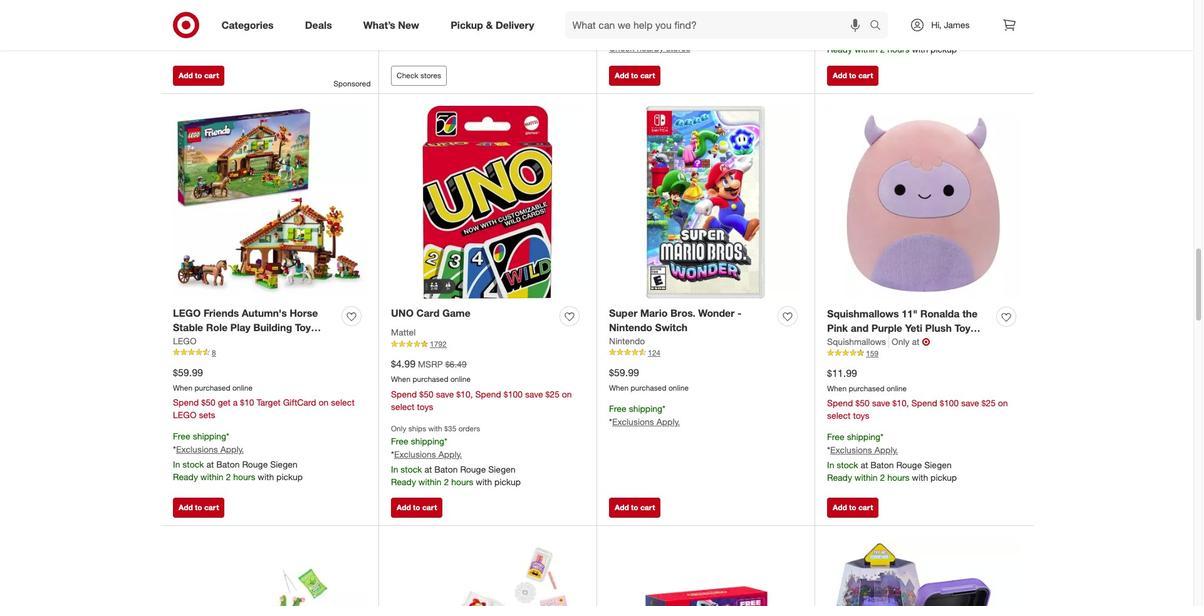 Task type: describe. For each thing, give the bounding box(es) containing it.
the
[[963, 308, 978, 320]]

game
[[442, 307, 471, 320]]

rouge inside * exclusions apply. not available at baton rouge siegen check nearby stores
[[262, 18, 287, 28]]

squishmallows 11" ronalda the pink and purple yeti plush toy (target exclusive) link
[[827, 307, 991, 349]]

free shipping * * exclusions apply.
[[609, 404, 680, 428]]

purchased inside $4.99 msrp $6.49 when purchased online spend $50 save $10, spend $100 save $25 on select toys
[[413, 375, 448, 384]]

only inside only ships with $35 orders free shipping * * exclusions apply. in stock at  baton rouge siegen ready within 2 hours with pickup
[[391, 424, 406, 433]]

stock inside free shipping * exclusions apply. in stock at  baton rouge siegen ready within 2 hours with pickup
[[837, 32, 858, 42]]

building
[[253, 321, 292, 334]]

$50 for lego friends autumn's horse stable role play building toy 41745
[[201, 398, 215, 408]]

free inside free shipping * * exclusions apply. not available at baton rouge siegen check nearby stores
[[609, 2, 627, 13]]

check inside button
[[397, 71, 418, 80]]

hours inside only ships with $35 orders free shipping * * exclusions apply. in stock at  baton rouge siegen ready within 2 hours with pickup
[[451, 477, 473, 487]]

online for super mario bros. wonder - nintendo switch
[[669, 383, 689, 393]]

ready inside free shipping * exclusions apply. in stock at  baton rouge siegen ready within 2 hours with pickup
[[827, 44, 852, 55]]

squishmallows link
[[827, 336, 889, 348]]

free inside "free shipping * * exclusions apply."
[[609, 404, 627, 415]]

deals
[[305, 19, 332, 31]]

159 link
[[827, 348, 1021, 359]]

free shipping * * exclusions apply. in stock at  baton rouge siegen ready within 2 hours with pickup for $59.99
[[173, 431, 303, 483]]

categories
[[222, 19, 274, 31]]

(target
[[827, 336, 860, 349]]

hours inside free shipping * exclusions apply. in stock at  baton rouge siegen ready within 2 hours with pickup
[[887, 44, 910, 55]]

free shipping * * exclusions apply. in stock at  baton rouge siegen ready within 2 hours with pickup for $11.99
[[827, 432, 957, 483]]

mario
[[640, 307, 668, 320]]

uno
[[391, 307, 414, 320]]

$59.99 for super mario bros. wonder - nintendo switch
[[609, 366, 639, 379]]

friends
[[204, 307, 239, 320]]

shipping inside only ships with $35 orders free shipping * * exclusions apply. in stock at  baton rouge siegen ready within 2 hours with pickup
[[411, 436, 444, 447]]

* inside * exclusions apply. not available at baton rouge siegen check nearby stores
[[173, 3, 176, 13]]

search
[[864, 20, 894, 32]]

orders
[[459, 424, 480, 433]]

8 link
[[173, 348, 366, 359]]

target
[[257, 398, 281, 408]]

toy inside squishmallows 11" ronalda the pink and purple yeti plush toy (target exclusive)
[[955, 322, 971, 335]]

check stores
[[397, 71, 441, 80]]

plush
[[925, 322, 952, 335]]

check nearby stores button for exclusions
[[609, 42, 690, 55]]

a
[[233, 398, 238, 408]]

when inside $4.99 msrp $6.49 when purchased online spend $50 save $10, spend $100 save $25 on select toys
[[391, 375, 411, 384]]

wonder
[[698, 307, 735, 320]]

when for squishmallows 11" ronalda the pink and purple yeti plush toy (target exclusive)
[[827, 384, 847, 393]]

apply. inside "free shipping * * exclusions apply."
[[657, 417, 680, 428]]

pickup
[[451, 19, 483, 31]]

stable
[[173, 321, 203, 334]]

lego for lego
[[173, 336, 197, 346]]

stores inside free shipping * * exclusions apply. not available at baton rouge siegen check nearby stores
[[666, 43, 690, 53]]

purchased for lego friends autumn's horse stable role play building toy 41745
[[195, 383, 230, 393]]

with inside free shipping * exclusions apply. in stock at  baton rouge siegen ready within 2 hours with pickup
[[912, 44, 928, 55]]

at inside * exclusions apply. not available at baton rouge siegen check nearby stores
[[226, 18, 233, 28]]

baton inside free shipping * * exclusions apply. not available at baton rouge siegen check nearby stores
[[672, 30, 695, 41]]

super mario bros. wonder - nintendo switch
[[609, 307, 742, 334]]

categories link
[[211, 11, 289, 39]]

hi, james
[[931, 19, 970, 30]]

pink
[[827, 322, 848, 335]]

on inside $11.99 when purchased online spend $50 save $10, spend $100 save $25 on select toys
[[998, 398, 1008, 409]]

$59.99 for lego friends autumn's horse stable role play building toy 41745
[[173, 366, 203, 379]]

$59.99 when purchased online spend $50 get a $10 target giftcard on select lego sets
[[173, 366, 355, 421]]

$6.49
[[445, 359, 467, 370]]

siegen inside free shipping * * exclusions apply. not available at baton rouge siegen check nearby stores
[[726, 30, 753, 41]]

new
[[398, 19, 419, 31]]

at inside only ships with $35 orders free shipping * * exclusions apply. in stock at  baton rouge siegen ready within 2 hours with pickup
[[425, 464, 432, 475]]

not inside free shipping * * exclusions apply. not available at baton rouge siegen check nearby stores
[[609, 30, 623, 41]]

role
[[206, 321, 228, 334]]

$35
[[444, 424, 456, 433]]

check inside free shipping * * exclusions apply. not available at baton rouge siegen check nearby stores
[[609, 43, 634, 53]]

sets
[[199, 410, 215, 421]]

1792
[[430, 340, 447, 349]]

8
[[212, 348, 216, 358]]

get
[[218, 398, 231, 408]]

in inside free shipping * exclusions apply. in stock at  baton rouge siegen ready within 2 hours with pickup
[[827, 32, 834, 42]]

$11.99 when purchased online spend $50 save $10, spend $100 save $25 on select toys
[[827, 367, 1008, 421]]

ships
[[408, 424, 426, 433]]

$59.99 when purchased online
[[609, 366, 689, 393]]

autumn's
[[242, 307, 287, 320]]

toy inside lego friends autumn's horse stable role play building toy 41745
[[295, 321, 311, 334]]

card
[[416, 307, 440, 320]]

lego inside "$59.99 when purchased online spend $50 get a $10 target giftcard on select lego sets"
[[173, 410, 197, 421]]

super mario bros. wonder - nintendo switch link
[[609, 306, 773, 335]]

$10, inside $11.99 when purchased online spend $50 save $10, spend $100 save $25 on select toys
[[893, 398, 909, 409]]

-
[[738, 307, 742, 320]]

lego friends autumn's horse stable role play building toy 41745 link
[[173, 306, 337, 348]]

at inside free shipping * exclusions apply. in stock at  baton rouge siegen ready within 2 hours with pickup
[[861, 32, 868, 42]]

apply. inside only ships with $35 orders free shipping * * exclusions apply. in stock at  baton rouge siegen ready within 2 hours with pickup
[[438, 449, 462, 460]]

within inside free shipping * exclusions apply. in stock at  baton rouge siegen ready within 2 hours with pickup
[[855, 44, 878, 55]]

exclusions inside free shipping * exclusions apply. in stock at  baton rouge siegen ready within 2 hours with pickup
[[830, 17, 872, 27]]

$50 inside $4.99 msrp $6.49 when purchased online spend $50 save $10, spend $100 save $25 on select toys
[[419, 389, 434, 400]]

$50 for squishmallows 11" ronalda the pink and purple yeti plush toy (target exclusive)
[[856, 398, 870, 409]]

lego link
[[173, 335, 197, 348]]

apply. inside * exclusions apply. not available at baton rouge siegen check nearby stores
[[220, 3, 244, 13]]

siegen inside only ships with $35 orders free shipping * * exclusions apply. in stock at  baton rouge siegen ready within 2 hours with pickup
[[488, 464, 516, 475]]

at inside squishmallows only at ¬
[[912, 336, 920, 347]]

at inside free shipping * * exclusions apply. not available at baton rouge siegen check nearby stores
[[662, 30, 670, 41]]

deals link
[[294, 11, 348, 39]]

bros.
[[671, 307, 696, 320]]

shipping inside "free shipping * * exclusions apply."
[[629, 404, 662, 415]]

within inside only ships with $35 orders free shipping * * exclusions apply. in stock at  baton rouge siegen ready within 2 hours with pickup
[[418, 477, 442, 487]]

exclusions inside only ships with $35 orders free shipping * * exclusions apply. in stock at  baton rouge siegen ready within 2 hours with pickup
[[394, 449, 436, 460]]

$4.99
[[391, 358, 416, 370]]

$10
[[240, 398, 254, 408]]

purchased for squishmallows 11" ronalda the pink and purple yeti plush toy (target exclusive)
[[849, 384, 885, 393]]

2 inside free shipping * exclusions apply. in stock at  baton rouge siegen ready within 2 hours with pickup
[[880, 44, 885, 55]]

only ships with $35 orders free shipping * * exclusions apply. in stock at  baton rouge siegen ready within 2 hours with pickup
[[391, 424, 521, 487]]

select inside "$59.99 when purchased online spend $50 get a $10 target giftcard on select lego sets"
[[331, 398, 355, 408]]

squishmallows only at ¬
[[827, 336, 930, 348]]

free inside only ships with $35 orders free shipping * * exclusions apply. in stock at  baton rouge siegen ready within 2 hours with pickup
[[391, 436, 408, 447]]

what's
[[363, 19, 395, 31]]

uno card game
[[391, 307, 471, 320]]

free shipping * * exclusions apply. not available at baton rouge siegen check nearby stores
[[609, 2, 753, 53]]

online for squishmallows 11" ronalda the pink and purple yeti plush toy (target exclusive)
[[887, 384, 907, 393]]

siegen inside free shipping * exclusions apply. in stock at  baton rouge siegen ready within 2 hours with pickup
[[924, 32, 952, 42]]

search button
[[864, 11, 894, 41]]

apply. inside free shipping * exclusions apply. in stock at  baton rouge siegen ready within 2 hours with pickup
[[875, 17, 898, 27]]

spend up orders
[[475, 389, 501, 400]]

$25 inside $11.99 when purchased online spend $50 save $10, spend $100 save $25 on select toys
[[982, 398, 996, 409]]

mattel
[[391, 327, 416, 338]]

super
[[609, 307, 638, 320]]

nintendo link
[[609, 335, 645, 348]]

11"
[[902, 308, 918, 320]]

switch
[[655, 321, 688, 334]]



Task type: vqa. For each thing, say whether or not it's contained in the screenshot.
items in the button
no



Task type: locate. For each thing, give the bounding box(es) containing it.
$50 inside "$59.99 when purchased online spend $50 get a $10 target giftcard on select lego sets"
[[201, 398, 215, 408]]

1 vertical spatial squishmallows
[[827, 336, 886, 347]]

apply.
[[220, 3, 244, 13], [657, 15, 680, 26], [875, 17, 898, 27], [657, 417, 680, 428], [220, 444, 244, 455], [875, 445, 898, 456], [438, 449, 462, 460]]

online up $10
[[232, 383, 253, 393]]

0 vertical spatial nearby
[[201, 30, 228, 41]]

toys down $11.99
[[853, 411, 870, 421]]

what's new
[[363, 19, 419, 31]]

1 vertical spatial lego
[[173, 336, 197, 346]]

ronalda
[[920, 308, 960, 320]]

select inside $11.99 when purchased online spend $50 save $10, spend $100 save $25 on select toys
[[827, 411, 851, 421]]

1 horizontal spatial select
[[391, 402, 415, 412]]

2 vertical spatial check
[[397, 71, 418, 80]]

1 horizontal spatial toys
[[853, 411, 870, 421]]

mattel link
[[391, 326, 416, 339]]

spend down 159 link
[[911, 398, 937, 409]]

online up "free shipping * * exclusions apply."
[[669, 383, 689, 393]]

select inside $4.99 msrp $6.49 when purchased online spend $50 save $10, spend $100 save $25 on select toys
[[391, 402, 415, 412]]

shipping inside free shipping * * exclusions apply. not available at baton rouge siegen check nearby stores
[[629, 2, 662, 13]]

0 horizontal spatial check nearby stores button
[[173, 30, 254, 42]]

baton inside only ships with $35 orders free shipping * * exclusions apply. in stock at  baton rouge siegen ready within 2 hours with pickup
[[434, 464, 458, 475]]

lego down stable
[[173, 336, 197, 346]]

nintendo
[[609, 321, 652, 334], [609, 336, 645, 346]]

$11.99
[[827, 367, 857, 380]]

1 lego from the top
[[173, 307, 201, 320]]

check inside * exclusions apply. not available at baton rouge siegen check nearby stores
[[173, 30, 198, 41]]

lego friends autumn's horse stable role play building toy 41745
[[173, 307, 318, 348]]

&
[[486, 19, 493, 31]]

2 $59.99 from the left
[[609, 366, 639, 379]]

only down yeti
[[892, 336, 910, 347]]

purchased up "free shipping * * exclusions apply."
[[631, 383, 667, 393]]

select down $11.99
[[827, 411, 851, 421]]

* exclusions apply. not available at baton rouge siegen check nearby stores
[[173, 3, 317, 41]]

lego left sets
[[173, 410, 197, 421]]

pickup & delivery
[[451, 19, 534, 31]]

save
[[436, 389, 454, 400], [525, 389, 543, 400], [872, 398, 890, 409], [961, 398, 979, 409]]

1 horizontal spatial $100
[[940, 398, 959, 409]]

0 horizontal spatial toy
[[295, 321, 311, 334]]

toy down horse
[[295, 321, 311, 334]]

shipping
[[629, 2, 662, 13], [847, 4, 881, 14], [629, 404, 662, 415], [193, 431, 226, 442], [847, 432, 881, 443], [411, 436, 444, 447]]

* inside free shipping * exclusions apply. in stock at  baton rouge siegen ready within 2 hours with pickup
[[881, 4, 884, 14]]

uno card game image
[[391, 106, 584, 299], [391, 106, 584, 299]]

shipping inside free shipping * exclusions apply. in stock at  baton rouge siegen ready within 2 hours with pickup
[[847, 4, 881, 14]]

What can we help you find? suggestions appear below search field
[[565, 11, 873, 39]]

only inside squishmallows only at ¬
[[892, 336, 910, 347]]

squishmallows for squishmallows only at ¬
[[827, 336, 886, 347]]

1792 link
[[391, 339, 584, 350]]

41745
[[173, 336, 201, 348]]

0 vertical spatial not
[[173, 18, 187, 28]]

rouge inside free shipping * * exclusions apply. not available at baton rouge siegen check nearby stores
[[698, 30, 723, 41]]

horse
[[290, 307, 318, 320]]

159
[[866, 349, 879, 358]]

exclusions apply. button
[[176, 2, 244, 15], [612, 15, 680, 27], [830, 16, 898, 29], [612, 416, 680, 429], [176, 444, 244, 456], [830, 444, 898, 457], [394, 449, 462, 461]]

only
[[892, 336, 910, 347], [391, 424, 406, 433]]

purchased inside $11.99 when purchased online spend $50 save $10, spend $100 save $25 on select toys
[[849, 384, 885, 393]]

available inside free shipping * * exclusions apply. not available at baton rouge siegen check nearby stores
[[626, 30, 660, 41]]

stores inside button
[[420, 71, 441, 80]]

1 vertical spatial nintendo
[[609, 336, 645, 346]]

3 lego from the top
[[173, 410, 197, 421]]

lego friends autumn's horse stable role play building toy 41745 image
[[173, 106, 366, 299], [173, 106, 366, 299]]

$10, inside $4.99 msrp $6.49 when purchased online spend $50 save $10, spend $100 save $25 on select toys
[[456, 389, 473, 400]]

yeti
[[905, 322, 923, 335]]

$10, down 159 link
[[893, 398, 909, 409]]

lego
[[173, 307, 201, 320], [173, 336, 197, 346], [173, 410, 197, 421]]

purchased down the msrp
[[413, 375, 448, 384]]

1 horizontal spatial only
[[892, 336, 910, 347]]

hours
[[887, 44, 910, 55], [233, 472, 255, 483], [887, 473, 910, 483], [451, 477, 473, 487]]

on inside $4.99 msrp $6.49 when purchased online spend $50 save $10, spend $100 save $25 on select toys
[[562, 389, 572, 400]]

$100 down 1792 link
[[504, 389, 523, 400]]

$50 up sets
[[201, 398, 215, 408]]

0 vertical spatial lego
[[173, 307, 201, 320]]

0 horizontal spatial select
[[331, 398, 355, 408]]

$50 down the msrp
[[419, 389, 434, 400]]

0 horizontal spatial toys
[[417, 402, 433, 412]]

$59.99 down 41745
[[173, 366, 203, 379]]

when up "free shipping * * exclusions apply."
[[609, 383, 629, 393]]

0 horizontal spatial stores
[[230, 30, 254, 41]]

124 link
[[609, 348, 802, 359]]

0 horizontal spatial free shipping * * exclusions apply. in stock at  baton rouge siegen ready within 2 hours with pickup
[[173, 431, 303, 483]]

rouge inside only ships with $35 orders free shipping * * exclusions apply. in stock at  baton rouge siegen ready within 2 hours with pickup
[[460, 464, 486, 475]]

in
[[827, 32, 834, 42], [173, 460, 180, 470], [827, 460, 834, 471], [391, 464, 398, 475]]

1 vertical spatial check
[[609, 43, 634, 53]]

exclusive)
[[863, 336, 911, 349]]

online inside $4.99 msrp $6.49 when purchased online spend $50 save $10, spend $100 save $25 on select toys
[[451, 375, 471, 384]]

online inside $11.99 when purchased online spend $50 save $10, spend $100 save $25 on select toys
[[887, 384, 907, 393]]

$59.99 down nintendo link
[[609, 366, 639, 379]]

1 vertical spatial nearby
[[637, 43, 664, 53]]

stores
[[230, 30, 254, 41], [666, 43, 690, 53], [420, 71, 441, 80]]

124
[[648, 348, 661, 358]]

toys
[[417, 402, 433, 412], [853, 411, 870, 421]]

not
[[173, 18, 187, 28], [609, 30, 623, 41]]

and
[[851, 322, 869, 335]]

toys inside $4.99 msrp $6.49 when purchased online spend $50 save $10, spend $100 save $25 on select toys
[[417, 402, 433, 412]]

nintendo inside super mario bros. wonder - nintendo switch
[[609, 321, 652, 334]]

$25 inside $4.99 msrp $6.49 when purchased online spend $50 save $10, spend $100 save $25 on select toys
[[546, 389, 560, 400]]

siegen
[[290, 18, 317, 28], [726, 30, 753, 41], [924, 32, 952, 42], [270, 460, 298, 470], [924, 460, 952, 471], [488, 464, 516, 475]]

1 horizontal spatial $50
[[419, 389, 434, 400]]

0 vertical spatial squishmallows
[[827, 308, 899, 320]]

2 squishmallows from the top
[[827, 336, 886, 347]]

online for lego friends autumn's horse stable role play building toy 41745
[[232, 383, 253, 393]]

exclusions
[[176, 3, 218, 13], [612, 15, 654, 26], [830, 17, 872, 27], [612, 417, 654, 428], [176, 444, 218, 455], [830, 445, 872, 456], [394, 449, 436, 460]]

0 horizontal spatial on
[[319, 398, 329, 408]]

2 vertical spatial stores
[[420, 71, 441, 80]]

check stores button
[[391, 66, 447, 86]]

0 horizontal spatial available
[[190, 18, 224, 28]]

free
[[609, 2, 627, 13], [827, 4, 845, 14], [609, 404, 627, 415], [173, 431, 190, 442], [827, 432, 845, 443], [391, 436, 408, 447]]

add
[[179, 71, 193, 80], [615, 71, 629, 80], [833, 71, 847, 80], [179, 503, 193, 513], [397, 503, 411, 513], [615, 503, 629, 513], [833, 503, 847, 513]]

purchased for super mario bros. wonder - nintendo switch
[[631, 383, 667, 393]]

$100 inside $4.99 msrp $6.49 when purchased online spend $50 save $10, spend $100 save $25 on select toys
[[504, 389, 523, 400]]

2 inside only ships with $35 orders free shipping * * exclusions apply. in stock at  baton rouge siegen ready within 2 hours with pickup
[[444, 477, 449, 487]]

1 horizontal spatial check nearby stores button
[[609, 42, 690, 55]]

1 horizontal spatial $10,
[[893, 398, 909, 409]]

nearby inside free shipping * * exclusions apply. not available at baton rouge siegen check nearby stores
[[637, 43, 664, 53]]

pickup inside free shipping * exclusions apply. in stock at  baton rouge siegen ready within 2 hours with pickup
[[931, 44, 957, 55]]

nintendo switch - mario kart 8 deluxe bundle image
[[609, 539, 802, 607], [609, 539, 802, 607]]

select right giftcard at the left of the page
[[331, 398, 355, 408]]

stores inside * exclusions apply. not available at baton rouge siegen check nearby stores
[[230, 30, 254, 41]]

squishmallows up and
[[827, 308, 899, 320]]

at
[[226, 18, 233, 28], [662, 30, 670, 41], [861, 32, 868, 42], [912, 336, 920, 347], [206, 460, 214, 470], [861, 460, 868, 471], [425, 464, 432, 475]]

when down 41745
[[173, 383, 192, 393]]

add to cart
[[179, 71, 219, 80], [615, 71, 655, 80], [833, 71, 873, 80], [179, 503, 219, 513], [397, 503, 437, 513], [615, 503, 655, 513], [833, 503, 873, 513]]

$50 down $11.99
[[856, 398, 870, 409]]

1 nintendo from the top
[[609, 321, 652, 334]]

0 horizontal spatial $50
[[201, 398, 215, 408]]

not inside * exclusions apply. not available at baton rouge siegen check nearby stores
[[173, 18, 187, 28]]

1 horizontal spatial toy
[[955, 322, 971, 335]]

1 horizontal spatial $25
[[982, 398, 996, 409]]

available inside * exclusions apply. not available at baton rouge siegen check nearby stores
[[190, 18, 224, 28]]

hi,
[[931, 19, 942, 30]]

0 horizontal spatial not
[[173, 18, 187, 28]]

ready inside only ships with $35 orders free shipping * * exclusions apply. in stock at  baton rouge siegen ready within 2 hours with pickup
[[391, 477, 416, 487]]

squishmallows
[[827, 308, 899, 320], [827, 336, 886, 347]]

pickup
[[931, 44, 957, 55], [276, 472, 303, 483], [931, 473, 957, 483], [495, 477, 521, 487]]

2 lego from the top
[[173, 336, 197, 346]]

check
[[173, 30, 198, 41], [609, 43, 634, 53], [397, 71, 418, 80]]

squishmallows 11" ronalda the pink and purple yeti plush toy (target exclusive)
[[827, 308, 978, 349]]

mga's miniverse make it mini food diner series 2 mini collectibles image
[[391, 539, 584, 607], [391, 539, 584, 607]]

bitzee interactive digital pet image
[[827, 539, 1021, 607], [827, 539, 1021, 607]]

toy down the
[[955, 322, 971, 335]]

0 horizontal spatial $100
[[504, 389, 523, 400]]

1 horizontal spatial free shipping * * exclusions apply. in stock at  baton rouge siegen ready within 2 hours with pickup
[[827, 432, 957, 483]]

spend inside "$59.99 when purchased online spend $50 get a $10 target giftcard on select lego sets"
[[173, 398, 199, 408]]

2 vertical spatial lego
[[173, 410, 197, 421]]

nearby inside * exclusions apply. not available at baton rouge siegen check nearby stores
[[201, 30, 228, 41]]

super mario bros. wonder - nintendo switch image
[[609, 106, 802, 299], [609, 106, 802, 299]]

to
[[195, 71, 202, 80], [631, 71, 638, 80], [849, 71, 856, 80], [195, 503, 202, 513], [413, 503, 420, 513], [631, 503, 638, 513], [849, 503, 856, 513]]

in inside only ships with $35 orders free shipping * * exclusions apply. in stock at  baton rouge siegen ready within 2 hours with pickup
[[391, 464, 398, 475]]

2 nintendo from the top
[[609, 336, 645, 346]]

purchased inside "$59.99 when purchased online"
[[631, 383, 667, 393]]

0 horizontal spatial $10,
[[456, 389, 473, 400]]

$10, down $6.49
[[456, 389, 473, 400]]

rouge inside free shipping * exclusions apply. in stock at  baton rouge siegen ready within 2 hours with pickup
[[896, 32, 922, 42]]

select
[[331, 398, 355, 408], [391, 402, 415, 412], [827, 411, 851, 421]]

nintendo down the super
[[609, 336, 645, 346]]

$10,
[[456, 389, 473, 400], [893, 398, 909, 409]]

exclusions inside free shipping * * exclusions apply. not available at baton rouge siegen check nearby stores
[[612, 15, 654, 26]]

online inside "$59.99 when purchased online spend $50 get a $10 target giftcard on select lego sets"
[[232, 383, 253, 393]]

0 horizontal spatial nearby
[[201, 30, 228, 41]]

2 horizontal spatial on
[[998, 398, 1008, 409]]

baton inside free shipping * exclusions apply. in stock at  baton rouge siegen ready within 2 hours with pickup
[[871, 32, 894, 42]]

1 horizontal spatial $59.99
[[609, 366, 639, 379]]

$100 inside $11.99 when purchased online spend $50 save $10, spend $100 save $25 on select toys
[[940, 398, 959, 409]]

$59.99 inside "$59.99 when purchased online"
[[609, 366, 639, 379]]

apply. inside free shipping * * exclusions apply. not available at baton rouge siegen check nearby stores
[[657, 15, 680, 26]]

2
[[880, 44, 885, 55], [226, 472, 231, 483], [880, 473, 885, 483], [444, 477, 449, 487]]

only left ships
[[391, 424, 406, 433]]

squishmallows down and
[[827, 336, 886, 347]]

nintendo up nintendo link
[[609, 321, 652, 334]]

0 horizontal spatial only
[[391, 424, 406, 433]]

when inside "$59.99 when purchased online spend $50 get a $10 target giftcard on select lego sets"
[[173, 383, 192, 393]]

0 vertical spatial only
[[892, 336, 910, 347]]

0 vertical spatial nintendo
[[609, 321, 652, 334]]

siegen inside * exclusions apply. not available at baton rouge siegen check nearby stores
[[290, 18, 317, 28]]

spend
[[391, 389, 417, 400], [475, 389, 501, 400], [173, 398, 199, 408], [827, 398, 853, 409], [911, 398, 937, 409]]

giftcard
[[283, 398, 316, 408]]

0 horizontal spatial $59.99
[[173, 366, 203, 379]]

0 horizontal spatial $25
[[546, 389, 560, 400]]

0 vertical spatial stores
[[230, 30, 254, 41]]

available
[[190, 18, 224, 28], [626, 30, 660, 41]]

1 horizontal spatial check
[[397, 71, 418, 80]]

when for lego friends autumn's horse stable role play building toy 41745
[[173, 383, 192, 393]]

1 horizontal spatial nearby
[[637, 43, 664, 53]]

1 horizontal spatial stores
[[420, 71, 441, 80]]

1 squishmallows from the top
[[827, 308, 899, 320]]

spend down $11.99
[[827, 398, 853, 409]]

$4.99 msrp $6.49 when purchased online spend $50 save $10, spend $100 save $25 on select toys
[[391, 358, 572, 412]]

on inside "$59.99 when purchased online spend $50 get a $10 target giftcard on select lego sets"
[[319, 398, 329, 408]]

$50 inside $11.99 when purchased online spend $50 save $10, spend $100 save $25 on select toys
[[856, 398, 870, 409]]

$100 down 159 link
[[940, 398, 959, 409]]

purple
[[872, 322, 902, 335]]

lego for lego friends autumn's horse stable role play building toy 41745
[[173, 307, 201, 320]]

sponsored
[[334, 79, 371, 88]]

nearby
[[201, 30, 228, 41], [637, 43, 664, 53]]

toys inside $11.99 when purchased online spend $50 save $10, spend $100 save $25 on select toys
[[853, 411, 870, 421]]

stock
[[837, 32, 858, 42], [183, 460, 204, 470], [837, 460, 858, 471], [401, 464, 422, 475]]

uno card game link
[[391, 306, 471, 321]]

free inside free shipping * exclusions apply. in stock at  baton rouge siegen ready within 2 hours with pickup
[[827, 4, 845, 14]]

0 vertical spatial check
[[173, 30, 198, 41]]

play
[[230, 321, 251, 334]]

1 vertical spatial available
[[626, 30, 660, 41]]

when
[[391, 375, 411, 384], [173, 383, 192, 393], [609, 383, 629, 393], [827, 384, 847, 393]]

1 horizontal spatial on
[[562, 389, 572, 400]]

free shipping * exclusions apply. in stock at  baton rouge siegen ready within 2 hours with pickup
[[827, 4, 957, 55]]

baton inside * exclusions apply. not available at baton rouge siegen check nearby stores
[[236, 18, 259, 28]]

lego inside lego friends autumn's horse stable role play building toy 41745
[[173, 307, 201, 320]]

select up ships
[[391, 402, 415, 412]]

add to cart button
[[173, 66, 225, 86], [609, 66, 661, 86], [827, 66, 879, 86], [173, 498, 225, 518], [391, 498, 443, 518], [609, 498, 661, 518], [827, 498, 879, 518]]

1 horizontal spatial not
[[609, 30, 623, 41]]

purchased up get
[[195, 383, 230, 393]]

0 vertical spatial available
[[190, 18, 224, 28]]

spend left get
[[173, 398, 199, 408]]

2 horizontal spatial check
[[609, 43, 634, 53]]

check nearby stores button for available
[[173, 30, 254, 42]]

free shipping * * exclusions apply. in stock at  baton rouge siegen ready within 2 hours with pickup
[[173, 431, 303, 483], [827, 432, 957, 483]]

james
[[944, 19, 970, 30]]

when down $4.99
[[391, 375, 411, 384]]

when inside "$59.99 when purchased online"
[[609, 383, 629, 393]]

pickup & delivery link
[[440, 11, 550, 39]]

pickup inside only ships with $35 orders free shipping * * exclusions apply. in stock at  baton rouge siegen ready within 2 hours with pickup
[[495, 477, 521, 487]]

when for super mario bros. wonder - nintendo switch
[[609, 383, 629, 393]]

squishmallows inside squishmallows only at ¬
[[827, 336, 886, 347]]

0 horizontal spatial check
[[173, 30, 198, 41]]

what's new link
[[353, 11, 435, 39]]

lego up stable
[[173, 307, 201, 320]]

1 horizontal spatial available
[[626, 30, 660, 41]]

1 vertical spatial only
[[391, 424, 406, 433]]

squishmallows for squishmallows 11" ronalda the pink and purple yeti plush toy (target exclusive)
[[827, 308, 899, 320]]

mga's miniverse make it mini lifestyle series 1 mini collectibles image
[[173, 539, 366, 607], [173, 539, 366, 607]]

stock inside only ships with $35 orders free shipping * * exclusions apply. in stock at  baton rouge siegen ready within 2 hours with pickup
[[401, 464, 422, 475]]

online down $6.49
[[451, 375, 471, 384]]

$25
[[546, 389, 560, 400], [982, 398, 996, 409]]

delivery
[[496, 19, 534, 31]]

when down $11.99
[[827, 384, 847, 393]]

2 horizontal spatial select
[[827, 411, 851, 421]]

online inside "$59.99 when purchased online"
[[669, 383, 689, 393]]

when inside $11.99 when purchased online spend $50 save $10, spend $100 save $25 on select toys
[[827, 384, 847, 393]]

spend down $4.99
[[391, 389, 417, 400]]

squishmallows 11" ronalda the pink and purple yeti plush toy (target exclusive) image
[[827, 106, 1021, 300], [827, 106, 1021, 300]]

purchased down $11.99
[[849, 384, 885, 393]]

1 $59.99 from the left
[[173, 366, 203, 379]]

2 horizontal spatial stores
[[666, 43, 690, 53]]

msrp
[[418, 359, 443, 370]]

exclusions inside * exclusions apply. not available at baton rouge siegen check nearby stores
[[176, 3, 218, 13]]

toys up ships
[[417, 402, 433, 412]]

2 horizontal spatial $50
[[856, 398, 870, 409]]

¬
[[922, 336, 930, 348]]

online down 159 link
[[887, 384, 907, 393]]

1 vertical spatial stores
[[666, 43, 690, 53]]

exclusions inside "free shipping * * exclusions apply."
[[612, 417, 654, 428]]

1 vertical spatial not
[[609, 30, 623, 41]]



